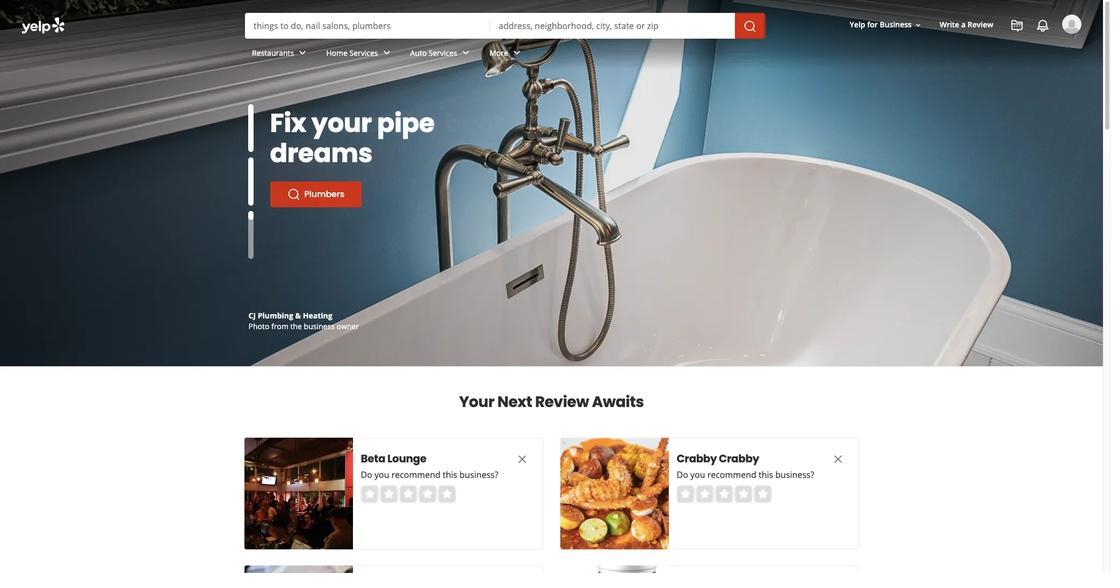 Task type: vqa. For each thing, say whether or not it's contained in the screenshot.
Pit's The Closed Until 11:00 Am
no



Task type: describe. For each thing, give the bounding box(es) containing it.
1 select slide image from the top
[[248, 104, 253, 152]]

photo inside blackburn chimney photo from the business owner
[[249, 321, 270, 332]]

plumbers link
[[270, 182, 362, 208]]

fix
[[270, 105, 306, 141]]

boot
[[444, 105, 504, 141]]

do for beta lounge
[[361, 469, 372, 481]]

photo of allsups image
[[560, 566, 669, 574]]

home services
[[326, 48, 378, 58]]

review for a
[[968, 20, 994, 30]]

auto
[[410, 48, 427, 58]]

the inside cj plumbing & heating photo from the business owner
[[291, 321, 302, 332]]

awaits
[[592, 392, 644, 413]]

0 vertical spatial chimney
[[305, 158, 343, 170]]

blackburn chimney link
[[249, 311, 322, 321]]

business categories element
[[244, 39, 1082, 70]]

notifications image
[[1037, 19, 1050, 32]]

projects image
[[1011, 19, 1024, 32]]

write a review
[[940, 20, 994, 30]]

dismiss card image
[[832, 453, 845, 466]]

blackburn chimney photo from the business owner
[[249, 311, 359, 332]]

write
[[940, 20, 960, 30]]

photo of crabby crabby image
[[560, 438, 669, 550]]

24 search v2 image
[[287, 188, 300, 201]]

from inside blackburn chimney photo from the business owner
[[271, 321, 289, 332]]

crabby crabby
[[677, 452, 760, 467]]

explore banner section banner
[[0, 0, 1104, 367]]

owner inside cj plumbing & heating photo from the business owner
[[337, 321, 359, 332]]

plumbing
[[258, 311, 293, 321]]

fix your pipe dreams
[[270, 105, 435, 171]]

24 chevron down v2 image for more
[[511, 46, 523, 59]]

1 crabby from the left
[[677, 452, 717, 467]]

business? for lounge
[[460, 469, 499, 481]]

auto services
[[410, 48, 458, 58]]

chimney inside blackburn chimney photo from the business owner
[[289, 311, 322, 321]]

yelp for business button
[[846, 15, 927, 35]]

next
[[498, 392, 532, 413]]

for
[[868, 20, 878, 30]]

this for beta lounge
[[443, 469, 458, 481]]

24 chevron down v2 image for auto services
[[460, 46, 473, 59]]

none field find
[[254, 20, 482, 32]]

your
[[459, 392, 495, 413]]

chimney sweep link
[[270, 152, 390, 177]]

business? for crabby
[[776, 469, 815, 481]]

tyler b. image
[[1063, 15, 1082, 34]]

yelp for business
[[850, 20, 912, 30]]

more link
[[481, 39, 532, 70]]

24 chevron down v2 image for restaurants
[[296, 46, 309, 59]]

review for next
[[535, 392, 589, 413]]

home
[[326, 48, 348, 58]]

pipe
[[377, 105, 435, 141]]

sweep
[[345, 158, 373, 170]]

heating
[[303, 311, 333, 321]]

restaurants link
[[244, 39, 318, 70]]



Task type: locate. For each thing, give the bounding box(es) containing it.
1 horizontal spatial this
[[759, 469, 774, 481]]

0 horizontal spatial rating element
[[361, 486, 456, 503]]

None search field
[[245, 13, 768, 39]]

recommend
[[392, 469, 441, 481], [708, 469, 757, 481]]

1 vertical spatial select slide image
[[248, 158, 253, 206]]

services for home services
[[350, 48, 378, 58]]

rating element down crabby crabby
[[677, 486, 772, 503]]

recommend down lounge
[[392, 469, 441, 481]]

2 crabby from the left
[[719, 452, 760, 467]]

the inside blackburn chimney photo from the business owner
[[291, 321, 302, 332]]

beta
[[361, 452, 386, 467]]

rating element for lounge
[[361, 486, 456, 503]]

owner
[[337, 321, 359, 332], [337, 321, 359, 332]]

business? down beta lounge link
[[460, 469, 499, 481]]

24 chevron down v2 image right the restaurants
[[296, 46, 309, 59]]

recommend down 'crabby crabby' 'link'
[[708, 469, 757, 481]]

(no rating) image for lounge
[[361, 486, 456, 503]]

dismiss card image
[[516, 453, 529, 466]]

24 chevron down v2 image
[[296, 46, 309, 59], [511, 46, 523, 59]]

chimney sweep
[[305, 158, 373, 170]]

select slide image
[[248, 104, 253, 152], [248, 158, 253, 206]]

beta lounge link
[[361, 452, 495, 467]]

1 horizontal spatial do
[[677, 469, 689, 481]]

1 vertical spatial review
[[535, 392, 589, 413]]

do down crabby crabby
[[677, 469, 689, 481]]

(no rating) image down lounge
[[361, 486, 456, 503]]

this down beta lounge link
[[443, 469, 458, 481]]

dreams
[[270, 135, 373, 171]]

photo inside cj plumbing & heating photo from the business owner
[[249, 321, 270, 332]]

from
[[271, 321, 289, 332], [271, 321, 289, 332]]

1 services from the left
[[350, 48, 378, 58]]

1 you from the left
[[375, 469, 389, 481]]

1 recommend from the left
[[392, 469, 441, 481]]

none search field containing yelp for business
[[0, 0, 1104, 80]]

soot
[[334, 105, 391, 141]]

2 services from the left
[[429, 48, 458, 58]]

2 24 chevron down v2 image from the left
[[511, 46, 523, 59]]

services inside 'link'
[[350, 48, 378, 58]]

0 horizontal spatial do you recommend this business?
[[361, 469, 499, 481]]

photo of beta lounge image
[[244, 438, 353, 550]]

2 rating element from the left
[[677, 486, 772, 503]]

1 horizontal spatial 24 chevron down v2 image
[[460, 46, 473, 59]]

search image
[[744, 20, 757, 33]]

0 horizontal spatial none field
[[254, 20, 482, 32]]

1 horizontal spatial review
[[968, 20, 994, 30]]

2 do you recommend this business? from the left
[[677, 469, 815, 481]]

recommend for crabby
[[708, 469, 757, 481]]

auto services link
[[402, 39, 481, 70]]

rating element down lounge
[[361, 486, 456, 503]]

the
[[396, 105, 439, 141], [291, 321, 302, 332], [291, 321, 302, 332]]

give soot the boot
[[270, 105, 504, 141]]

&
[[295, 311, 301, 321]]

24 search v2 image
[[287, 158, 300, 171]]

1 24 chevron down v2 image from the left
[[380, 46, 393, 59]]

1 this from the left
[[443, 469, 458, 481]]

24 chevron down v2 image inside restaurants link
[[296, 46, 309, 59]]

(no rating) image down crabby crabby
[[677, 486, 772, 503]]

cj plumbing & heating link
[[249, 311, 333, 321]]

a
[[962, 20, 966, 30]]

24 chevron down v2 image right auto services
[[460, 46, 473, 59]]

2 select slide image from the top
[[248, 158, 253, 206]]

1 none field from the left
[[254, 20, 482, 32]]

1 horizontal spatial business?
[[776, 469, 815, 481]]

none search field inside search field
[[245, 13, 768, 39]]

0 horizontal spatial this
[[443, 469, 458, 481]]

do you recommend this business? down 'crabby crabby' 'link'
[[677, 469, 815, 481]]

1 horizontal spatial 24 chevron down v2 image
[[511, 46, 523, 59]]

Find text field
[[254, 20, 482, 32]]

do you recommend this business? down beta lounge link
[[361, 469, 499, 481]]

select slide image left 24 search v2 image
[[248, 158, 253, 206]]

review right a
[[968, 20, 994, 30]]

None field
[[254, 20, 482, 32], [499, 20, 727, 32]]

None search field
[[0, 0, 1104, 80]]

1 vertical spatial chimney
[[289, 311, 322, 321]]

user actions element
[[842, 13, 1097, 80]]

24 chevron down v2 image left auto
[[380, 46, 393, 59]]

1 (no rating) image from the left
[[361, 486, 456, 503]]

this down 'crabby crabby' 'link'
[[759, 469, 774, 481]]

none field near
[[499, 20, 727, 32]]

blackburn
[[249, 311, 287, 321]]

business inside blackburn chimney photo from the business owner
[[304, 321, 335, 332]]

yelp
[[850, 20, 866, 30]]

services
[[350, 48, 378, 58], [429, 48, 458, 58]]

business
[[304, 321, 335, 332], [304, 321, 335, 332]]

rating element for crabby
[[677, 486, 772, 503]]

1 horizontal spatial crabby
[[719, 452, 760, 467]]

0 horizontal spatial you
[[375, 469, 389, 481]]

1 horizontal spatial do you recommend this business?
[[677, 469, 815, 481]]

photo of mas cafe image
[[244, 566, 353, 574]]

you down beta
[[375, 469, 389, 481]]

2 (no rating) image from the left
[[677, 486, 772, 503]]

24 chevron down v2 image inside more link
[[511, 46, 523, 59]]

services right auto
[[429, 48, 458, 58]]

0 horizontal spatial services
[[350, 48, 378, 58]]

1 horizontal spatial recommend
[[708, 469, 757, 481]]

do you recommend this business? for crabby crabby
[[677, 469, 815, 481]]

0 horizontal spatial business?
[[460, 469, 499, 481]]

crabby
[[677, 452, 717, 467], [719, 452, 760, 467]]

you for beta
[[375, 469, 389, 481]]

(no rating) image for crabby
[[677, 486, 772, 503]]

do down beta
[[361, 469, 372, 481]]

give
[[270, 105, 329, 141]]

you down crabby crabby
[[691, 469, 706, 481]]

this
[[443, 469, 458, 481], [759, 469, 774, 481]]

review right next
[[535, 392, 589, 413]]

you for crabby
[[691, 469, 706, 481]]

1 business? from the left
[[460, 469, 499, 481]]

business? down 'crabby crabby' 'link'
[[776, 469, 815, 481]]

None radio
[[361, 486, 378, 503], [400, 486, 417, 503], [419, 486, 436, 503], [716, 486, 733, 503], [361, 486, 378, 503], [400, 486, 417, 503], [419, 486, 436, 503], [716, 486, 733, 503]]

16 chevron down v2 image
[[914, 21, 923, 29]]

2 you from the left
[[691, 469, 706, 481]]

select slide image left fix
[[248, 104, 253, 152]]

do
[[361, 469, 372, 481], [677, 469, 689, 481]]

1 do from the left
[[361, 469, 372, 481]]

more
[[490, 48, 508, 58]]

home services link
[[318, 39, 402, 70]]

1 horizontal spatial services
[[429, 48, 458, 58]]

do you recommend this business? for beta lounge
[[361, 469, 499, 481]]

write a review link
[[936, 15, 998, 35]]

24 chevron down v2 image for home services
[[380, 46, 393, 59]]

2 this from the left
[[759, 469, 774, 481]]

cj
[[249, 311, 256, 321]]

0 horizontal spatial review
[[535, 392, 589, 413]]

24 chevron down v2 image
[[380, 46, 393, 59], [460, 46, 473, 59]]

1 24 chevron down v2 image from the left
[[296, 46, 309, 59]]

0 vertical spatial select slide image
[[248, 104, 253, 152]]

your next review awaits
[[459, 392, 644, 413]]

0 horizontal spatial recommend
[[392, 469, 441, 481]]

do you recommend this business?
[[361, 469, 499, 481], [677, 469, 815, 481]]

from inside cj plumbing & heating photo from the business owner
[[271, 321, 289, 332]]

24 chevron down v2 image inside home services 'link'
[[380, 46, 393, 59]]

recommend for lounge
[[392, 469, 441, 481]]

0 horizontal spatial do
[[361, 469, 372, 481]]

1 do you recommend this business? from the left
[[361, 469, 499, 481]]

Near text field
[[499, 20, 727, 32]]

chimney
[[305, 158, 343, 170], [289, 311, 322, 321]]

lounge
[[388, 452, 427, 467]]

business?
[[460, 469, 499, 481], [776, 469, 815, 481]]

plumbers
[[305, 188, 345, 201]]

1 horizontal spatial none field
[[499, 20, 727, 32]]

2 24 chevron down v2 image from the left
[[460, 46, 473, 59]]

2 recommend from the left
[[708, 469, 757, 481]]

2 do from the left
[[677, 469, 689, 481]]

1 rating element from the left
[[361, 486, 456, 503]]

this for crabby crabby
[[759, 469, 774, 481]]

photo
[[249, 321, 270, 332], [249, 321, 270, 332]]

services for auto services
[[429, 48, 458, 58]]

0 vertical spatial review
[[968, 20, 994, 30]]

24 chevron down v2 image inside auto services link
[[460, 46, 473, 59]]

1 horizontal spatial rating element
[[677, 486, 772, 503]]

0 horizontal spatial 24 chevron down v2 image
[[296, 46, 309, 59]]

business
[[880, 20, 912, 30]]

review
[[968, 20, 994, 30], [535, 392, 589, 413]]

services right the home
[[350, 48, 378, 58]]

0 horizontal spatial (no rating) image
[[361, 486, 456, 503]]

rating element
[[361, 486, 456, 503], [677, 486, 772, 503]]

review inside "user actions" element
[[968, 20, 994, 30]]

None radio
[[380, 486, 398, 503], [438, 486, 456, 503], [677, 486, 694, 503], [696, 486, 714, 503], [735, 486, 752, 503], [754, 486, 772, 503], [380, 486, 398, 503], [438, 486, 456, 503], [677, 486, 694, 503], [696, 486, 714, 503], [735, 486, 752, 503], [754, 486, 772, 503]]

crabby crabby link
[[677, 452, 811, 467]]

restaurants
[[252, 48, 294, 58]]

you
[[375, 469, 389, 481], [691, 469, 706, 481]]

2 business? from the left
[[776, 469, 815, 481]]

owner inside blackburn chimney photo from the business owner
[[337, 321, 359, 332]]

1 horizontal spatial (no rating) image
[[677, 486, 772, 503]]

business inside cj plumbing & heating photo from the business owner
[[304, 321, 335, 332]]

1 horizontal spatial you
[[691, 469, 706, 481]]

0 horizontal spatial crabby
[[677, 452, 717, 467]]

do for crabby crabby
[[677, 469, 689, 481]]

your
[[312, 105, 372, 141]]

cj plumbing & heating photo from the business owner
[[249, 311, 359, 332]]

24 chevron down v2 image right more
[[511, 46, 523, 59]]

beta lounge
[[361, 452, 427, 467]]

0 horizontal spatial 24 chevron down v2 image
[[380, 46, 393, 59]]

2 none field from the left
[[499, 20, 727, 32]]

(no rating) image
[[361, 486, 456, 503], [677, 486, 772, 503]]



